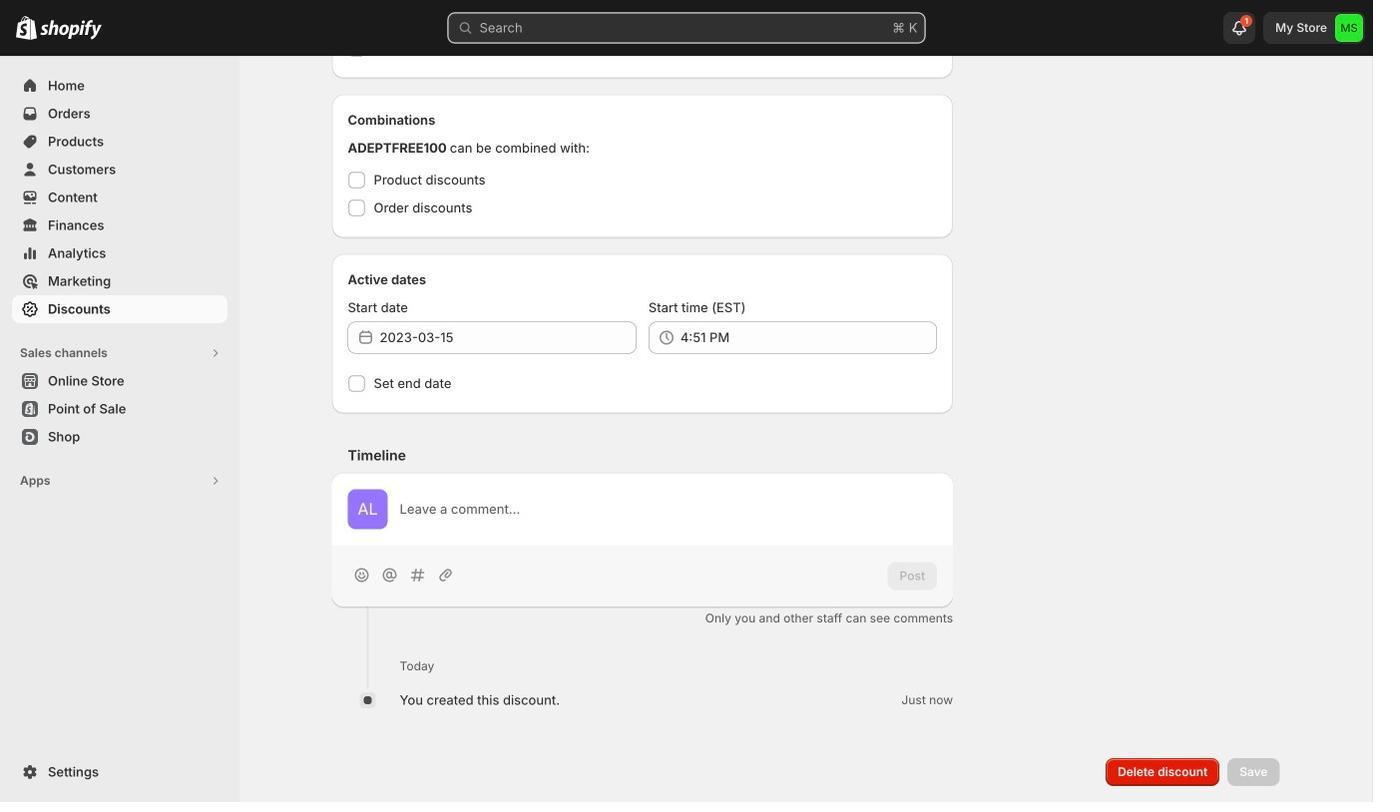 Task type: locate. For each thing, give the bounding box(es) containing it.
shopify image
[[16, 16, 37, 40]]

my store image
[[1335, 14, 1363, 42]]

Enter time text field
[[680, 322, 937, 354]]



Task type: vqa. For each thing, say whether or not it's contained in the screenshot.
Icon for Point of Sale
no



Task type: describe. For each thing, give the bounding box(es) containing it.
YYYY-MM-DD text field
[[380, 322, 636, 354]]

shopify image
[[40, 20, 102, 40]]

avatar with initials a l image
[[348, 489, 388, 529]]

Leave a comment... text field
[[400, 499, 937, 519]]



